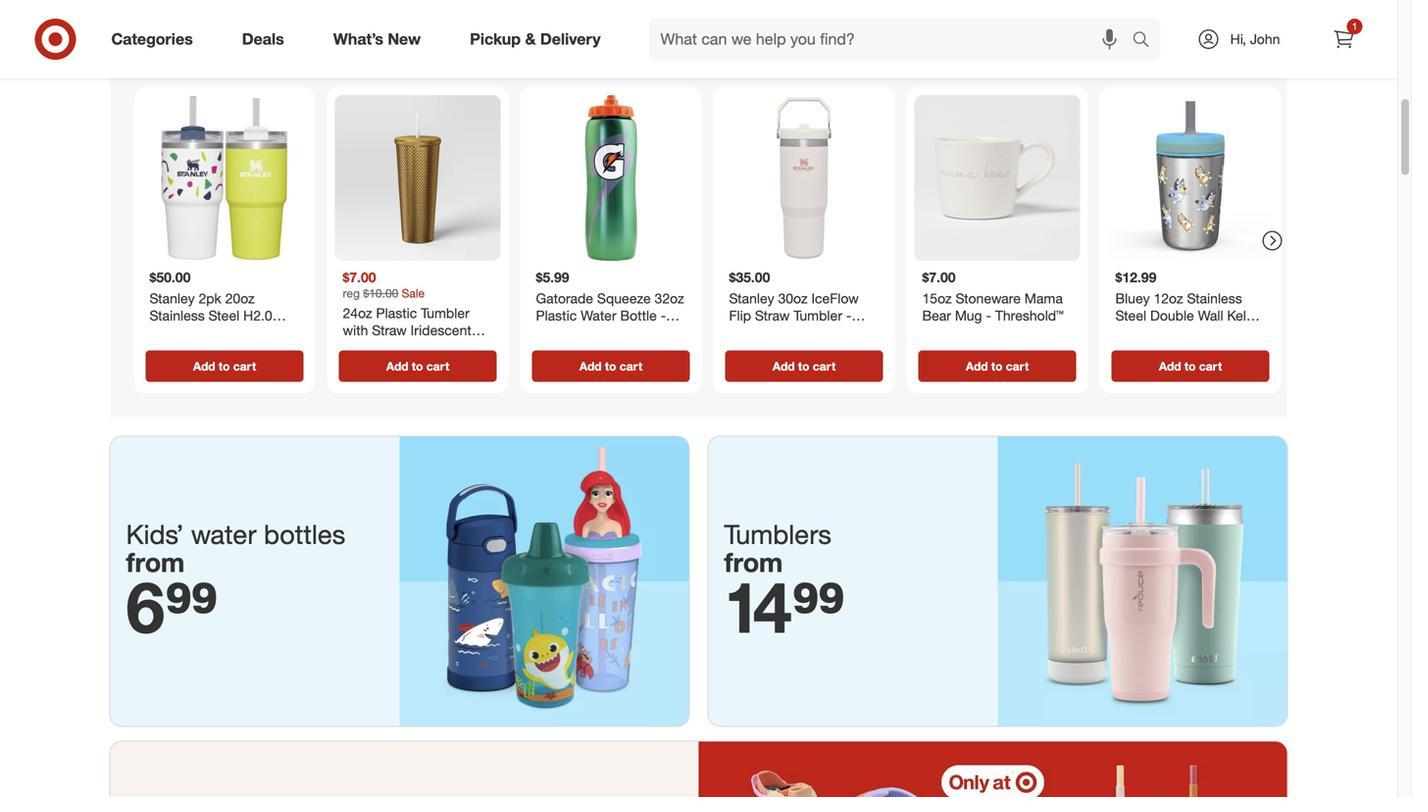 Task type: vqa. For each thing, say whether or not it's contained in the screenshot.
TOOLS
no



Task type: locate. For each thing, give the bounding box(es) containing it.
selling
[[596, 36, 684, 71]]

what's new
[[333, 29, 421, 49]]

designs
[[1204, 324, 1254, 341]]

$35.00
[[729, 269, 770, 286]]

- inside $5.99 gatorade squeeze 32oz plastic water bottle - green
[[661, 307, 666, 324]]

stoneware
[[956, 290, 1021, 307]]

add
[[193, 359, 215, 374], [386, 359, 409, 374], [579, 359, 602, 374], [773, 359, 795, 374], [966, 359, 988, 374], [1159, 359, 1182, 374]]

plastic down $5.99
[[536, 307, 577, 324]]

6 cart from the left
[[1199, 359, 1222, 374]]

1 vertical spatial water
[[581, 307, 617, 324]]

opalhouse™
[[385, 339, 459, 356]]

6 add to cart from the left
[[1159, 359, 1222, 374]]

add to cart for bluey 12oz stainless steel double wall kelso tumbler - zak designs
[[1159, 359, 1222, 374]]

gatorade
[[536, 290, 593, 307]]

4 cart from the left
[[813, 359, 836, 374]]

2 $7.00 from the left
[[922, 269, 956, 286]]

pickup & delivery link
[[453, 18, 625, 61]]

5 add to cart button from the left
[[919, 351, 1076, 382]]

1 horizontal spatial from
[[724, 546, 783, 579]]

1 add to cart button from the left
[[146, 351, 304, 382]]

pickup
[[470, 29, 521, 49]]

3 add from the left
[[579, 359, 602, 374]]

straw right with
[[372, 322, 407, 339]]

2 horizontal spatial tumbler
[[1116, 324, 1164, 341]]

what's
[[333, 29, 383, 49]]

What can we help you find? suggestions appear below search field
[[649, 18, 1137, 61]]

to for gatorade squeeze 32oz plastic water bottle - green
[[605, 359, 616, 374]]

bottle
[[620, 307, 657, 324]]

3 add to cart button from the left
[[532, 351, 690, 382]]

$7.00 up 24oz
[[343, 269, 376, 286]]

1 cart from the left
[[233, 359, 256, 374]]

straw inside $35.00 stanley 30oz iceflow flip straw tumbler - rose quartz
[[755, 307, 790, 324]]

- inside $7.00 reg $10.00 sale 24oz plastic tumbler with straw iridescent gold - opalhouse™
[[376, 339, 381, 356]]

5 to from the left
[[992, 359, 1003, 374]]

tumbler down bluey
[[1116, 324, 1164, 341]]

0 horizontal spatial from
[[126, 546, 185, 579]]

add to cart button for $12.99 bluey 12oz stainless steel double wall kelso tumbler - zak designs
[[1112, 351, 1270, 382]]

stanley 30oz iceflow flip straw tumbler - rose quartz image
[[721, 95, 887, 261]]

6 add from the left
[[1159, 359, 1182, 374]]

stanley
[[729, 290, 774, 307]]

0 horizontal spatial $7.00
[[343, 269, 376, 286]]

water left bottle
[[581, 307, 617, 324]]

5 add to cart from the left
[[966, 359, 1029, 374]]

1 99 from the left
[[165, 564, 218, 650]]

6 add to cart button from the left
[[1112, 351, 1270, 382]]

2 add to cart button from the left
[[339, 351, 497, 382]]

30oz
[[778, 290, 808, 307]]

0 horizontal spatial 99
[[165, 564, 218, 650]]

$7.00 inside $7.00 reg $10.00 sale 24oz plastic tumbler with straw iridescent gold - opalhouse™
[[343, 269, 376, 286]]

add for $12.99 bluey 12oz stainless steel double wall kelso tumbler - zak designs
[[1159, 359, 1182, 374]]

1 horizontal spatial tumbler
[[794, 307, 843, 324]]

wall
[[1198, 307, 1224, 324]]

john
[[1250, 30, 1280, 48]]

-
[[661, 307, 666, 324], [846, 307, 852, 324], [986, 307, 992, 324], [1168, 324, 1174, 341], [376, 339, 381, 356]]

0 horizontal spatial straw
[[372, 322, 407, 339]]

3 cart from the left
[[620, 359, 643, 374]]

$7.00 up 15oz
[[922, 269, 956, 286]]

from inside kids' water bottles from
[[126, 546, 185, 579]]

cart
[[233, 359, 256, 374], [426, 359, 449, 374], [620, 359, 643, 374], [813, 359, 836, 374], [1006, 359, 1029, 374], [1199, 359, 1222, 374]]

5 cart from the left
[[1006, 359, 1029, 374]]

4 to from the left
[[798, 359, 810, 374]]

straw right flip on the right of page
[[755, 307, 790, 324]]

- left the zak
[[1168, 324, 1174, 341]]

3 to from the left
[[605, 359, 616, 374]]

tumblers from
[[724, 518, 832, 579]]

99 down tumblers
[[792, 564, 845, 650]]

flip
[[729, 307, 751, 324]]

straw
[[755, 307, 790, 324], [372, 322, 407, 339]]

water inside $5.99 gatorade squeeze 32oz plastic water bottle - green
[[581, 307, 617, 324]]

14
[[724, 564, 792, 650]]

gold
[[343, 339, 372, 356]]

water right selling
[[692, 36, 770, 71]]

plastic
[[376, 304, 417, 322], [536, 307, 577, 324]]

1 from from the left
[[126, 546, 185, 579]]

to for 24oz plastic tumbler with straw iridescent gold - opalhouse™
[[412, 359, 423, 374]]

99
[[165, 564, 218, 650], [792, 564, 845, 650]]

2 add to cart from the left
[[386, 359, 449, 374]]

tumbler inside $35.00 stanley 30oz iceflow flip straw tumbler - rose quartz
[[794, 307, 843, 324]]

1 horizontal spatial 99
[[792, 564, 845, 650]]

$5.99
[[536, 269, 569, 286]]

add for $5.99 gatorade squeeze 32oz plastic water bottle - green
[[579, 359, 602, 374]]

2 from from the left
[[724, 546, 783, 579]]

tumbler right stanley
[[794, 307, 843, 324]]

99 for 14
[[792, 564, 845, 650]]

tumbler inside $7.00 reg $10.00 sale 24oz plastic tumbler with straw iridescent gold - opalhouse™
[[421, 304, 470, 322]]

- right gold
[[376, 339, 381, 356]]

2 add from the left
[[386, 359, 409, 374]]

0 horizontal spatial water
[[581, 307, 617, 324]]

threshold™
[[995, 307, 1064, 324]]

new
[[388, 29, 421, 49]]

4 add to cart from the left
[[773, 359, 836, 374]]

tumbler for iceflow
[[794, 307, 843, 324]]

to for bluey 12oz stainless steel double wall kelso tumbler - zak designs
[[1185, 359, 1196, 374]]

$7.00 inside $7.00 15oz stoneware mama bear mug - threshold™
[[922, 269, 956, 286]]

3 add to cart from the left
[[579, 359, 643, 374]]

5 add from the left
[[966, 359, 988, 374]]

1 horizontal spatial plastic
[[536, 307, 577, 324]]

6
[[126, 564, 165, 650]]

cart for $35.00 stanley 30oz iceflow flip straw tumbler - rose quartz
[[813, 359, 836, 374]]

$7.00 15oz stoneware mama bear mug - threshold™
[[922, 269, 1064, 324]]

add to cart for gatorade squeeze 32oz plastic water bottle - green
[[579, 359, 643, 374]]

$10.00
[[363, 286, 399, 301]]

tumbler for sale
[[421, 304, 470, 322]]

add to cart button for $5.99 gatorade squeeze 32oz plastic water bottle - green
[[532, 351, 690, 382]]

1 $7.00 from the left
[[343, 269, 376, 286]]

quartz
[[765, 324, 806, 341]]

1 horizontal spatial $7.00
[[922, 269, 956, 286]]

1 horizontal spatial water
[[692, 36, 770, 71]]

categories
[[111, 29, 193, 49]]

bottles
[[778, 36, 875, 71]]

delivery
[[540, 29, 601, 49]]

0 horizontal spatial tumbler
[[421, 304, 470, 322]]

hi,
[[1231, 30, 1247, 48]]

$7.00 for reg
[[343, 269, 376, 286]]

15oz stoneware mama bear mug - threshold™ image
[[915, 95, 1080, 261]]

2 to from the left
[[412, 359, 423, 374]]

mug
[[955, 307, 982, 324]]

1 horizontal spatial straw
[[755, 307, 790, 324]]

- right bottle
[[661, 307, 666, 324]]

to
[[219, 359, 230, 374], [412, 359, 423, 374], [605, 359, 616, 374], [798, 359, 810, 374], [992, 359, 1003, 374], [1185, 359, 1196, 374]]

2 99 from the left
[[792, 564, 845, 650]]

$7.00 reg $10.00 sale 24oz plastic tumbler with straw iridescent gold - opalhouse™
[[343, 269, 472, 356]]

$7.00
[[343, 269, 376, 286], [922, 269, 956, 286]]

add to cart button for $35.00 stanley 30oz iceflow flip straw tumbler - rose quartz
[[725, 351, 883, 382]]

4 add from the left
[[773, 359, 795, 374]]

6 99
[[126, 564, 218, 650]]

plastic inside $7.00 reg $10.00 sale 24oz plastic tumbler with straw iridescent gold - opalhouse™
[[376, 304, 417, 322]]

pickup & delivery
[[470, 29, 601, 49]]

&
[[525, 29, 536, 49]]

6 to from the left
[[1185, 359, 1196, 374]]

- right 30oz
[[846, 307, 852, 324]]

iceflow
[[812, 290, 859, 307]]

from
[[126, 546, 185, 579], [724, 546, 783, 579]]

0 horizontal spatial plastic
[[376, 304, 417, 322]]

water
[[692, 36, 770, 71], [581, 307, 617, 324]]

add to cart button
[[146, 351, 304, 382], [339, 351, 497, 382], [532, 351, 690, 382], [725, 351, 883, 382], [919, 351, 1076, 382], [1112, 351, 1270, 382]]

2 cart from the left
[[426, 359, 449, 374]]

from inside tumblers from
[[724, 546, 783, 579]]

tumbler down sale
[[421, 304, 470, 322]]

- inside $7.00 15oz stoneware mama bear mug - threshold™
[[986, 307, 992, 324]]

add to cart
[[193, 359, 256, 374], [386, 359, 449, 374], [579, 359, 643, 374], [773, 359, 836, 374], [966, 359, 1029, 374], [1159, 359, 1222, 374]]

- right mug
[[986, 307, 992, 324]]

$7.00 for 15oz
[[922, 269, 956, 286]]

plastic down $10.00
[[376, 304, 417, 322]]

32oz
[[655, 290, 684, 307]]

4 add to cart button from the left
[[725, 351, 883, 382]]

99 down water
[[165, 564, 218, 650]]

water
[[191, 518, 256, 551]]

tumbler
[[421, 304, 470, 322], [794, 307, 843, 324], [1116, 324, 1164, 341]]



Task type: describe. For each thing, give the bounding box(es) containing it.
plastic inside $5.99 gatorade squeeze 32oz plastic water bottle - green
[[536, 307, 577, 324]]

$12.99 bluey 12oz stainless steel double wall kelso tumbler - zak designs
[[1116, 269, 1261, 341]]

99 for 6
[[165, 564, 218, 650]]

hi, john
[[1231, 30, 1280, 48]]

add to cart button for $7.00 reg $10.00 sale 24oz plastic tumbler with straw iridescent gold - opalhouse™
[[339, 351, 497, 382]]

$5.99 gatorade squeeze 32oz plastic water bottle - green
[[536, 269, 684, 341]]

double
[[1151, 307, 1194, 324]]

1
[[1352, 20, 1358, 32]]

add for $7.00 15oz stoneware mama bear mug - threshold™
[[966, 359, 988, 374]]

add for $7.00 reg $10.00 sale 24oz plastic tumbler with straw iridescent gold - opalhouse™
[[386, 359, 409, 374]]

steel
[[1116, 307, 1147, 324]]

categories link
[[95, 18, 217, 61]]

sale
[[402, 286, 425, 301]]

1 link
[[1323, 18, 1366, 61]]

cart for $5.99 gatorade squeeze 32oz plastic water bottle - green
[[620, 359, 643, 374]]

0 vertical spatial water
[[692, 36, 770, 71]]

add for $35.00 stanley 30oz iceflow flip straw tumbler - rose quartz
[[773, 359, 795, 374]]

add to cart for 24oz plastic tumbler with straw iridescent gold - opalhouse™
[[386, 359, 449, 374]]

- inside $35.00 stanley 30oz iceflow flip straw tumbler - rose quartz
[[846, 307, 852, 324]]

search button
[[1124, 18, 1171, 65]]

best-selling water bottles
[[523, 36, 875, 71]]

cart for $7.00 15oz stoneware mama bear mug - threshold™
[[1006, 359, 1029, 374]]

24oz plastic tumbler with straw iridescent gold - opalhouse™ image
[[335, 95, 501, 261]]

$50.00
[[150, 269, 191, 286]]

1 add to cart from the left
[[193, 359, 256, 374]]

cart for $7.00 reg $10.00 sale 24oz plastic tumbler with straw iridescent gold - opalhouse™
[[426, 359, 449, 374]]

kids' water bottles from
[[126, 518, 345, 579]]

kelso
[[1227, 307, 1261, 324]]

best-
[[523, 36, 596, 71]]

stanley 2pk 20oz stainless steel h2.0 flowstate quencher tumblers - abstract geos/electric yellow image
[[142, 95, 307, 261]]

bear
[[922, 307, 951, 324]]

to for 15oz stoneware mama bear mug - threshold™
[[992, 359, 1003, 374]]

mama
[[1025, 290, 1063, 307]]

- inside $12.99 bluey 12oz stainless steel double wall kelso tumbler - zak designs
[[1168, 324, 1174, 341]]

$12.99
[[1116, 269, 1157, 286]]

stainless
[[1187, 290, 1242, 307]]

reg
[[343, 286, 360, 301]]

$50.00 link
[[142, 95, 307, 347]]

15oz
[[922, 290, 952, 307]]

green
[[536, 324, 574, 341]]

12oz
[[1154, 290, 1183, 307]]

zak
[[1177, 324, 1200, 341]]

$35.00 stanley 30oz iceflow flip straw tumbler - rose quartz
[[729, 269, 859, 341]]

to for stanley 30oz iceflow flip straw tumbler - rose quartz
[[798, 359, 810, 374]]

deals link
[[225, 18, 309, 61]]

iridescent
[[411, 322, 472, 339]]

cart for $12.99 bluey 12oz stainless steel double wall kelso tumbler - zak designs
[[1199, 359, 1222, 374]]

bottles
[[264, 518, 345, 551]]

1 add from the left
[[193, 359, 215, 374]]

straw inside $7.00 reg $10.00 sale 24oz plastic tumbler with straw iridescent gold - opalhouse™
[[372, 322, 407, 339]]

add to cart button for $7.00 15oz stoneware mama bear mug - threshold™
[[919, 351, 1076, 382]]

add to cart for stanley 30oz iceflow flip straw tumbler - rose quartz
[[773, 359, 836, 374]]

what's new link
[[317, 18, 445, 61]]

1 to from the left
[[219, 359, 230, 374]]

bluey
[[1116, 290, 1150, 307]]

squeeze
[[597, 290, 651, 307]]

bluey 12oz stainless steel double wall kelso tumbler - zak designs image
[[1108, 95, 1274, 261]]

gatorade squeeze 32oz plastic water bottle - green image
[[528, 95, 694, 261]]

tumblers
[[724, 518, 832, 551]]

tumbler inside $12.99 bluey 12oz stainless steel double wall kelso tumbler - zak designs
[[1116, 324, 1164, 341]]

14 99
[[724, 564, 845, 650]]

carousel region
[[110, 20, 1287, 437]]

with
[[343, 322, 368, 339]]

only at target image
[[110, 742, 1287, 797]]

add to cart for 15oz stoneware mama bear mug - threshold™
[[966, 359, 1029, 374]]

search
[[1124, 31, 1171, 51]]

deals
[[242, 29, 284, 49]]

kids'
[[126, 518, 184, 551]]

rose
[[729, 324, 761, 341]]

24oz
[[343, 304, 372, 322]]



